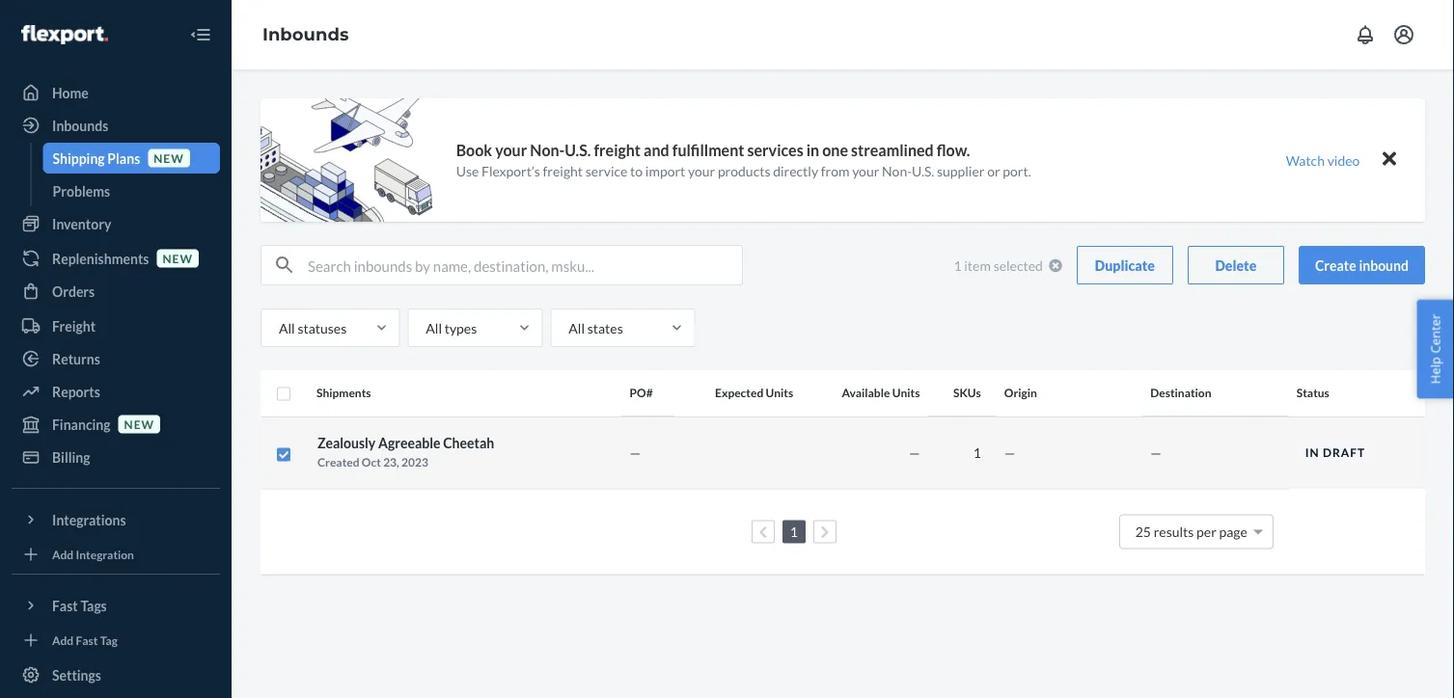 Task type: describe. For each thing, give the bounding box(es) containing it.
open account menu image
[[1392, 23, 1416, 46]]

per
[[1197, 524, 1217, 540]]

1 link
[[786, 524, 802, 540]]

1 horizontal spatial freight
[[594, 141, 641, 160]]

center
[[1427, 314, 1444, 354]]

watch video button
[[1273, 146, 1373, 174]]

agreeable
[[378, 435, 441, 452]]

all for all states
[[569, 320, 585, 336]]

cheetah
[[443, 435, 494, 452]]

video
[[1327, 152, 1360, 168]]

duplicate button
[[1077, 246, 1173, 285]]

0 horizontal spatial your
[[495, 141, 527, 160]]

help
[[1427, 357, 1444, 384]]

25 results per page option
[[1135, 524, 1248, 540]]

import
[[645, 163, 685, 179]]

add integration
[[52, 548, 134, 562]]

units for available units
[[892, 386, 920, 400]]

in draft
[[1305, 446, 1366, 460]]

freight link
[[12, 311, 220, 342]]

2023
[[401, 455, 428, 469]]

oct
[[362, 455, 381, 469]]

shipments
[[317, 386, 371, 400]]

1 horizontal spatial non-
[[882, 163, 912, 179]]

integration
[[76, 548, 134, 562]]

item
[[964, 257, 991, 274]]

all for all types
[[426, 320, 442, 336]]

in
[[806, 141, 819, 160]]

to
[[630, 163, 643, 179]]

or
[[987, 163, 1000, 179]]

results
[[1154, 524, 1194, 540]]

delete button
[[1188, 246, 1284, 285]]

tags
[[80, 598, 107, 614]]

billing link
[[12, 442, 220, 473]]

fulfillment
[[672, 141, 744, 160]]

from
[[821, 163, 850, 179]]

25
[[1135, 524, 1151, 540]]

supplier
[[937, 163, 985, 179]]

delete
[[1215, 257, 1257, 274]]

2 — from the left
[[909, 445, 920, 461]]

23,
[[383, 455, 399, 469]]

1 horizontal spatial u.s.
[[912, 163, 934, 179]]

25 results per page
[[1135, 524, 1248, 540]]

book
[[456, 141, 492, 160]]

financing
[[52, 416, 111, 433]]

draft
[[1323, 446, 1366, 460]]

zealously
[[317, 435, 376, 452]]

services
[[747, 141, 803, 160]]

inventory
[[52, 216, 111, 232]]

problems link
[[43, 176, 220, 207]]

1 vertical spatial inbounds link
[[12, 110, 220, 141]]

expected units
[[715, 386, 793, 400]]

all types
[[426, 320, 477, 336]]

returns
[[52, 351, 100, 367]]

new for financing
[[124, 417, 154, 431]]

Search inbounds by name, destination, msku... text field
[[308, 246, 742, 285]]

plans
[[107, 150, 140, 166]]

orders
[[52, 283, 95, 300]]

zealously agreeable cheetah created oct 23, 2023
[[317, 435, 494, 469]]

inbound
[[1359, 257, 1409, 274]]

1 horizontal spatial inbounds link
[[262, 24, 349, 45]]

0 horizontal spatial 1
[[790, 524, 798, 540]]

selected
[[994, 257, 1043, 274]]

tag
[[100, 633, 118, 647]]

times circle image
[[1049, 259, 1062, 272]]

states
[[587, 320, 623, 336]]

create inbound
[[1315, 257, 1409, 274]]

products
[[718, 163, 771, 179]]

settings link
[[12, 660, 220, 691]]

0 vertical spatial non-
[[530, 141, 565, 160]]

1 vertical spatial fast
[[76, 633, 98, 647]]

orders link
[[12, 276, 220, 307]]

help center
[[1427, 314, 1444, 384]]

one
[[822, 141, 848, 160]]

port.
[[1003, 163, 1031, 179]]

service
[[585, 163, 628, 179]]

add fast tag
[[52, 633, 118, 647]]

1 vertical spatial inbounds
[[52, 117, 108, 134]]

flexport's
[[482, 163, 540, 179]]

fast tags
[[52, 598, 107, 614]]

skus
[[953, 386, 981, 400]]

types
[[445, 320, 477, 336]]

watch
[[1286, 152, 1325, 168]]



Task type: vqa. For each thing, say whether or not it's contained in the screenshot.
the bottom FOR
no



Task type: locate. For each thing, give the bounding box(es) containing it.
1 vertical spatial add
[[52, 633, 74, 647]]

returns link
[[12, 344, 220, 374]]

square image
[[276, 387, 291, 402]]

your
[[495, 141, 527, 160], [688, 163, 715, 179], [852, 163, 879, 179]]

add fast tag link
[[12, 629, 220, 652]]

available
[[842, 386, 890, 400]]

u.s. down streamlined
[[912, 163, 934, 179]]

fast
[[52, 598, 78, 614], [76, 633, 98, 647]]

create inbound button
[[1299, 246, 1425, 285]]

close navigation image
[[189, 23, 212, 46]]

fast left the tags at the left bottom of page
[[52, 598, 78, 614]]

po#
[[630, 386, 653, 400]]

— down destination
[[1151, 445, 1162, 461]]

0 vertical spatial fast
[[52, 598, 78, 614]]

2 horizontal spatial all
[[569, 320, 585, 336]]

chevron right image
[[821, 526, 829, 539]]

problems
[[53, 183, 110, 199]]

fast tags button
[[12, 591, 220, 621]]

created
[[317, 455, 359, 469]]

watch video
[[1286, 152, 1360, 168]]

new right "plans"
[[154, 151, 184, 165]]

add left integration
[[52, 548, 74, 562]]

replenishments
[[52, 250, 149, 267]]

2 horizontal spatial 1
[[973, 445, 981, 461]]

add for add integration
[[52, 548, 74, 562]]

0 vertical spatial new
[[154, 151, 184, 165]]

4 — from the left
[[1151, 445, 1162, 461]]

2 vertical spatial 1
[[790, 524, 798, 540]]

book your non-u.s. freight and fulfillment services in one streamlined flow. use flexport's freight service to import your products directly from your non-u.s. supplier or port.
[[456, 141, 1031, 179]]

units right expected
[[766, 386, 793, 400]]

0 horizontal spatial non-
[[530, 141, 565, 160]]

non- down streamlined
[[882, 163, 912, 179]]

all left states
[[569, 320, 585, 336]]

destination
[[1151, 386, 1211, 400]]

reports
[[52, 384, 100, 400]]

units for expected units
[[766, 386, 793, 400]]

statuses
[[298, 320, 347, 336]]

1 left item
[[954, 257, 962, 274]]

1 horizontal spatial inbounds
[[262, 24, 349, 45]]

1 vertical spatial non-
[[882, 163, 912, 179]]

3 all from the left
[[569, 320, 585, 336]]

flow.
[[937, 141, 970, 160]]

all left statuses
[[279, 320, 295, 336]]

reports link
[[12, 376, 220, 407]]

freight
[[594, 141, 641, 160], [543, 163, 583, 179]]

1 horizontal spatial units
[[892, 386, 920, 400]]

create
[[1315, 257, 1356, 274]]

inventory link
[[12, 208, 220, 239]]

new for shipping plans
[[154, 151, 184, 165]]

2 units from the left
[[892, 386, 920, 400]]

0 vertical spatial u.s.
[[565, 141, 591, 160]]

add for add fast tag
[[52, 633, 74, 647]]

help center button
[[1417, 300, 1454, 399]]

1 units from the left
[[766, 386, 793, 400]]

2 horizontal spatial your
[[852, 163, 879, 179]]

expected
[[715, 386, 764, 400]]

home
[[52, 84, 89, 101]]

0 vertical spatial 1
[[954, 257, 962, 274]]

freight left service
[[543, 163, 583, 179]]

page
[[1219, 524, 1248, 540]]

use
[[456, 163, 479, 179]]

—
[[630, 445, 641, 461], [909, 445, 920, 461], [1004, 445, 1015, 461], [1151, 445, 1162, 461]]

1 horizontal spatial all
[[426, 320, 442, 336]]

shipping plans
[[53, 150, 140, 166]]

in
[[1305, 446, 1320, 460]]

freight
[[52, 318, 96, 334]]

1 vertical spatial 1
[[973, 445, 981, 461]]

2 vertical spatial new
[[124, 417, 154, 431]]

0 vertical spatial freight
[[594, 141, 641, 160]]

integrations
[[52, 512, 126, 528]]

all statuses
[[279, 320, 347, 336]]

u.s.
[[565, 141, 591, 160], [912, 163, 934, 179]]

new
[[154, 151, 184, 165], [163, 251, 193, 265], [124, 417, 154, 431]]

available units
[[842, 386, 920, 400]]

— down origin
[[1004, 445, 1015, 461]]

add up settings at the bottom left of page
[[52, 633, 74, 647]]

your down fulfillment
[[688, 163, 715, 179]]

your up the flexport's
[[495, 141, 527, 160]]

new for replenishments
[[163, 251, 193, 265]]

home link
[[12, 77, 220, 108]]

billing
[[52, 449, 90, 466]]

fast inside dropdown button
[[52, 598, 78, 614]]

non-
[[530, 141, 565, 160], [882, 163, 912, 179]]

0 vertical spatial add
[[52, 548, 74, 562]]

all states
[[569, 320, 623, 336]]

integrations button
[[12, 505, 220, 536]]

0 vertical spatial inbounds
[[262, 24, 349, 45]]

0 horizontal spatial u.s.
[[565, 141, 591, 160]]

and
[[644, 141, 669, 160]]

streamlined
[[851, 141, 934, 160]]

— down available units
[[909, 445, 920, 461]]

all
[[279, 320, 295, 336], [426, 320, 442, 336], [569, 320, 585, 336]]

0 horizontal spatial units
[[766, 386, 793, 400]]

1 horizontal spatial 1
[[954, 257, 962, 274]]

1 add from the top
[[52, 548, 74, 562]]

0 vertical spatial inbounds link
[[262, 24, 349, 45]]

duplicate
[[1095, 257, 1155, 274]]

2 all from the left
[[426, 320, 442, 336]]

1 vertical spatial new
[[163, 251, 193, 265]]

u.s. up service
[[565, 141, 591, 160]]

settings
[[52, 667, 101, 684]]

non- up the flexport's
[[530, 141, 565, 160]]

add inside add fast tag link
[[52, 633, 74, 647]]

1 item selected
[[954, 257, 1043, 274]]

freight up service
[[594, 141, 641, 160]]

0 horizontal spatial all
[[279, 320, 295, 336]]

inbounds link
[[262, 24, 349, 45], [12, 110, 220, 141]]

add
[[52, 548, 74, 562], [52, 633, 74, 647]]

open notifications image
[[1354, 23, 1377, 46]]

status
[[1297, 386, 1330, 400]]

1 — from the left
[[630, 445, 641, 461]]

inbounds
[[262, 24, 349, 45], [52, 117, 108, 134]]

flexport logo image
[[21, 25, 108, 44]]

1 all from the left
[[279, 320, 295, 336]]

1 vertical spatial u.s.
[[912, 163, 934, 179]]

all for all statuses
[[279, 320, 295, 336]]

shipping
[[53, 150, 105, 166]]

fast left tag
[[76, 633, 98, 647]]

units right available
[[892, 386, 920, 400]]

1 horizontal spatial your
[[688, 163, 715, 179]]

chevron left image
[[759, 526, 767, 539]]

your right from
[[852, 163, 879, 179]]

close image
[[1383, 147, 1396, 170]]

all left types
[[426, 320, 442, 336]]

1 down skus
[[973, 445, 981, 461]]

2 add from the top
[[52, 633, 74, 647]]

add inside add integration link
[[52, 548, 74, 562]]

check square image
[[276, 447, 291, 463]]

new up orders link at the top left of page
[[163, 251, 193, 265]]

3 — from the left
[[1004, 445, 1015, 461]]

1 right chevron left icon
[[790, 524, 798, 540]]

origin
[[1004, 386, 1037, 400]]

0 horizontal spatial inbounds link
[[12, 110, 220, 141]]

0 horizontal spatial inbounds
[[52, 117, 108, 134]]

new down reports link
[[124, 417, 154, 431]]

— down po#
[[630, 445, 641, 461]]

directly
[[773, 163, 818, 179]]

0 horizontal spatial freight
[[543, 163, 583, 179]]

1 vertical spatial freight
[[543, 163, 583, 179]]



